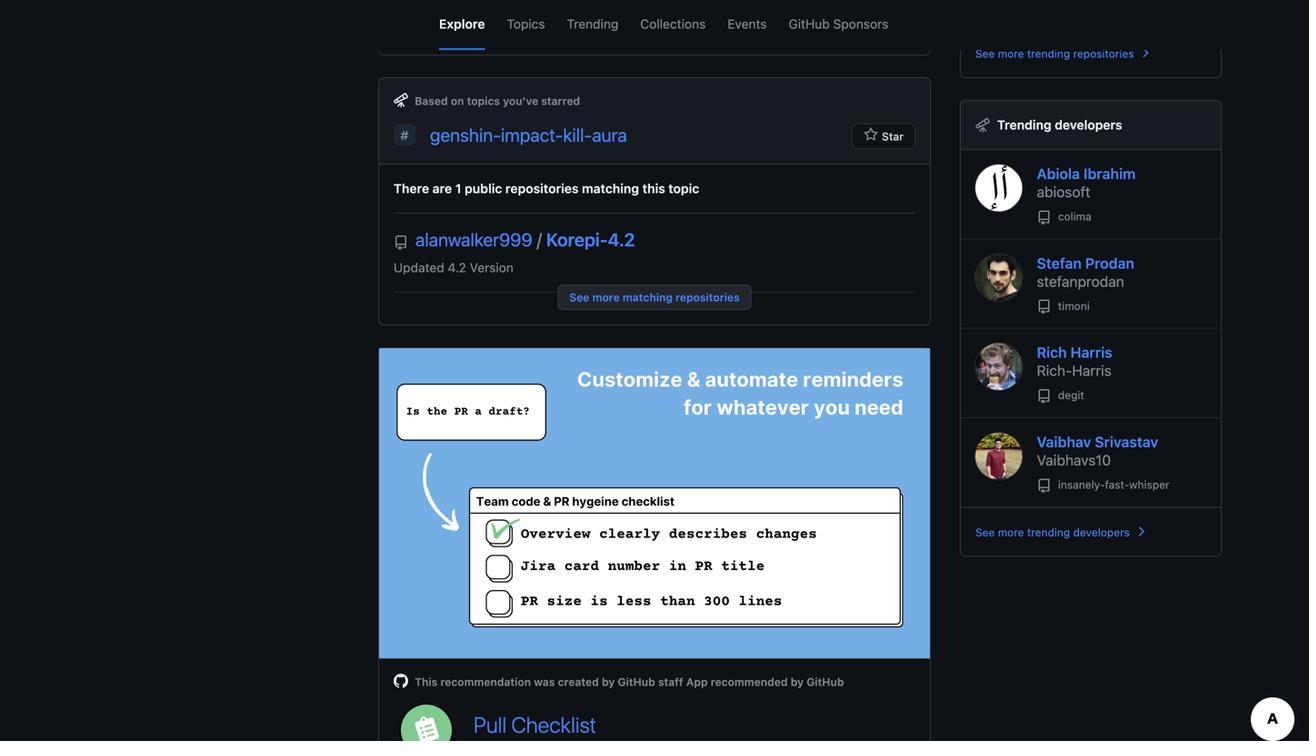 Task type: locate. For each thing, give the bounding box(es) containing it.
trending down insanely-
[[1027, 526, 1070, 539]]

genshin-impact-kill-aura link
[[430, 124, 627, 145]]

alanwalker999
[[416, 229, 533, 250]]

impact-
[[501, 124, 563, 145]]

0 vertical spatial see
[[976, 47, 995, 60]]

see inside "link"
[[570, 291, 590, 304]]

abiola ibrahim abiosoft
[[1037, 165, 1136, 201]]

star
[[882, 130, 904, 143]]

this recommendation was generated by github computers image
[[394, 93, 408, 107]]

0 vertical spatial trending
[[1027, 47, 1070, 60]]

these results are generated by github computers image
[[976, 118, 990, 132]]

trending for trending
[[567, 16, 619, 31]]

@rich harris image
[[976, 343, 1023, 390]]

trending
[[567, 16, 619, 31], [998, 117, 1052, 132]]

harris
[[1071, 344, 1113, 361], [1072, 362, 1112, 379]]

@abiosoft image
[[976, 165, 1023, 211]]

abiola ibrahim link
[[1037, 165, 1136, 182]]

aura
[[592, 124, 627, 145]]

4.2 up see more matching repositories "link"
[[608, 229, 635, 250]]

more inside "link"
[[593, 291, 620, 304]]

1 vertical spatial more
[[593, 291, 620, 304]]

stefan prodan stefanprodan
[[1037, 254, 1135, 290]]

1 vertical spatial 4.2
[[448, 260, 466, 275]]

repo image inside colima link
[[1037, 210, 1052, 225]]

2 vertical spatial more
[[998, 526, 1024, 539]]

repo image left timoni
[[1037, 300, 1052, 314]]

repositories for see more trending repositories
[[1074, 47, 1134, 60]]

0 horizontal spatial 4.2
[[448, 260, 466, 275]]

0 vertical spatial 4.2
[[608, 229, 635, 250]]

app recommended by github
[[686, 675, 844, 688]]

github down developer
[[466, 15, 507, 30]]

chevron right image
[[1138, 45, 1153, 60]]

updated 4.2 version
[[394, 260, 514, 275]]

christina
[[584, 0, 636, 11]]

1 horizontal spatial repositories
[[676, 291, 740, 304]]

open
[[845, 0, 874, 11]]

0 vertical spatial harris
[[1071, 344, 1113, 361]]

pull checklist
[[474, 712, 596, 737]]

chevron right image
[[1134, 524, 1148, 539]]

@stefanprodan image
[[976, 254, 1023, 301]]

recommended
[[711, 675, 788, 688]]

created
[[558, 675, 599, 688]]

genshin-
[[430, 124, 501, 145]]

topics
[[467, 94, 500, 107]]

was
[[534, 675, 555, 688]]

harris down rich harris link
[[1072, 362, 1112, 379]]

repositories
[[1074, 47, 1134, 60], [506, 181, 579, 196], [676, 291, 740, 304]]

by right recommended
[[791, 675, 804, 688]]

1 vertical spatial matching
[[623, 291, 673, 304]]

/
[[537, 229, 542, 250]]

github
[[466, 15, 507, 30], [789, 16, 830, 31], [618, 675, 655, 688], [807, 675, 844, 688]]

see more matching repositories
[[570, 291, 740, 304]]

0 horizontal spatial trending
[[567, 16, 619, 31]]

more down "korepi-4.2" link
[[593, 291, 620, 304]]

insanely-fast-whisper
[[1055, 478, 1170, 491]]

news.
[[511, 15, 545, 30]]

1 vertical spatial trending
[[1027, 526, 1070, 539]]

github down developer,
[[789, 16, 830, 31]]

matching down "korepi-4.2" link
[[623, 291, 673, 304]]

0 vertical spatial trending
[[567, 16, 619, 31]]

matching
[[582, 181, 639, 196], [623, 291, 673, 304]]

see for see more trending repositories
[[976, 47, 995, 60]]

stefan
[[1037, 254, 1082, 272]]

1 trending from the top
[[1027, 47, 1070, 60]]

more up trending developers link
[[998, 47, 1024, 60]]

see for see more trending developers
[[976, 526, 995, 539]]

repo image
[[1037, 210, 1052, 225], [394, 235, 408, 250], [1037, 300, 1052, 314], [1037, 479, 1052, 493]]

rich-
[[1037, 362, 1072, 379]]

are
[[433, 181, 452, 196]]

timoni
[[1055, 299, 1090, 312]]

see up the these results are generated by github computers image
[[976, 47, 995, 60]]

trending down christina
[[567, 16, 619, 31]]

1 horizontal spatial trending
[[998, 117, 1052, 132]]

repo image inside timoni link
[[1037, 300, 1052, 314]]

developer
[[463, 0, 522, 11]]

source,
[[394, 15, 437, 30]]

0 vertical spatial more
[[998, 47, 1024, 60]]

trending
[[1027, 47, 1070, 60], [1027, 526, 1070, 539]]

4.2 down alanwalker999
[[448, 260, 466, 275]]

#
[[401, 128, 409, 143]]

matching left this at top
[[582, 181, 639, 196]]

0 horizontal spatial repositories
[[506, 181, 579, 196]]

see down @vaibhavs10 image
[[976, 526, 995, 539]]

2 vertical spatial repositories
[[676, 291, 740, 304]]

repo image left insanely-
[[1037, 479, 1052, 493]]

2 by from the left
[[791, 675, 804, 688]]

more
[[998, 47, 1024, 60], [593, 291, 620, 304], [998, 526, 1024, 539]]

by right created
[[602, 675, 615, 688]]

0 vertical spatial developers
[[1055, 117, 1123, 132]]

sponsors
[[833, 16, 889, 31]]

genshin-impact-kill-aura
[[430, 124, 627, 145]]

1 horizontal spatial 4.2
[[608, 229, 635, 250]]

vaibhav
[[1037, 433, 1092, 451]]

join
[[394, 0, 418, 11]]

see more trending repositories
[[976, 47, 1134, 60]]

and
[[441, 15, 463, 30]]

topics
[[507, 16, 545, 31]]

developers
[[1055, 117, 1123, 132], [1074, 526, 1130, 539]]

latest
[[744, 0, 777, 11]]

1 vertical spatial see
[[570, 291, 590, 304]]

0 vertical spatial repositories
[[1074, 47, 1134, 60]]

the
[[722, 0, 741, 11]]

harris right rich on the top of the page
[[1071, 344, 1113, 361]]

events
[[728, 16, 767, 31]]

2 horizontal spatial repositories
[[1074, 47, 1134, 60]]

repo image left colima at right
[[1037, 210, 1052, 225]]

2 trending from the top
[[1027, 526, 1070, 539]]

1 horizontal spatial by
[[791, 675, 804, 688]]

developers left chevron right image
[[1074, 526, 1130, 539]]

senior
[[422, 0, 459, 11]]

kill-
[[563, 124, 592, 145]]

stefan prodan link
[[1037, 254, 1135, 272]]

see down 'korepi-'
[[570, 291, 590, 304]]

abiola
[[1037, 165, 1080, 182]]

this recommendation was created by github staff
[[412, 675, 686, 688]]

insanely-fast-whisper link
[[1037, 478, 1170, 493]]

see more trending developers link
[[976, 524, 1148, 539]]

stefanprodan
[[1037, 273, 1125, 290]]

trending right the these results are generated by github computers image
[[998, 117, 1052, 132]]

0 horizontal spatial by
[[602, 675, 615, 688]]

2 vertical spatial see
[[976, 526, 995, 539]]

1
[[455, 181, 462, 196]]

github sponsors
[[789, 16, 889, 31]]

trending up trending developers
[[1027, 47, 1070, 60]]

repo image for abiola ibrahim abiosoft
[[1037, 210, 1052, 225]]

korepi-4.2 link
[[546, 229, 635, 250]]

all
[[705, 0, 718, 11]]

1 vertical spatial harris
[[1072, 362, 1112, 379]]

colima
[[1055, 210, 1092, 223]]

repo image for vaibhav srivastav vaibhavs10
[[1037, 479, 1052, 493]]

more down @vaibhavs10 image
[[998, 526, 1024, 539]]

repositories inside "link"
[[676, 291, 740, 304]]

repo image inside 'insanely-fast-whisper' link
[[1037, 479, 1052, 493]]

developers up abiola ibrahim 'link'
[[1055, 117, 1123, 132]]

by
[[602, 675, 615, 688], [791, 675, 804, 688]]

1 vertical spatial trending
[[998, 117, 1052, 132]]



Task type: vqa. For each thing, say whether or not it's contained in the screenshot.
right triangle down image
no



Task type: describe. For each thing, give the bounding box(es) containing it.
see more trending repositories link
[[976, 45, 1153, 60]]

this recommendation was generated by github computers element
[[394, 93, 415, 107]]

insanely-
[[1058, 478, 1105, 491]]

star image
[[864, 127, 878, 142]]

you've
[[503, 94, 538, 107]]

rich harris rich-harris
[[1037, 344, 1113, 379]]

checklist
[[511, 712, 596, 737]]

degit link
[[1037, 389, 1085, 404]]

1 by from the left
[[602, 675, 615, 688]]

korepi-
[[546, 229, 608, 250]]

mark github image
[[394, 674, 408, 688]]

this
[[415, 675, 438, 688]]

vaibhav srivastav vaibhavs10
[[1037, 433, 1159, 469]]

@vaibhavs10 image
[[976, 433, 1023, 480]]

vaibhavs10
[[1037, 452, 1111, 469]]

starred
[[541, 94, 580, 107]]

1 vertical spatial developers
[[1074, 526, 1130, 539]]

staff
[[658, 675, 683, 688]]

updated
[[394, 260, 444, 275]]

abiosoft
[[1037, 183, 1091, 201]]

repositories for see more matching repositories
[[676, 291, 740, 304]]

colima link
[[1037, 210, 1092, 225]]

based on topics you've starred
[[415, 94, 580, 107]]

explore link
[[439, 0, 485, 50]]

there
[[394, 181, 429, 196]]

see more trending developers
[[976, 526, 1130, 539]]

more for see more matching repositories
[[593, 291, 620, 304]]

topic
[[669, 181, 700, 196]]

for
[[686, 0, 702, 11]]

degit
[[1055, 389, 1085, 402]]

prodan
[[1086, 254, 1135, 272]]

repo image up updated in the top left of the page
[[394, 235, 408, 250]]

based
[[415, 94, 448, 107]]

whisper
[[1130, 478, 1170, 491]]

app
[[686, 675, 708, 688]]

timoni link
[[1037, 299, 1090, 314]]

vaibhav srivastav link
[[1037, 433, 1159, 451]]

github sponsors link
[[789, 0, 889, 50]]

there are 1 public repositories matching this topic
[[394, 181, 700, 196]]

pull checklist link
[[474, 712, 596, 737]]

explore
[[439, 16, 485, 31]]

matching inside "link"
[[623, 291, 673, 304]]

pull
[[474, 712, 507, 737]]

1 vertical spatial repositories
[[506, 181, 579, 196]]

0 vertical spatial matching
[[582, 181, 639, 196]]

alanwalker999 / korepi-4.2
[[416, 229, 635, 250]]

pull checklist image
[[412, 716, 440, 741]]

see more matching repositories link
[[558, 285, 752, 310]]

this
[[643, 181, 665, 196]]

github inside join senior developer advocate christina warren for all the latest developer, open source, and github news.
[[466, 15, 507, 30]]

events link
[[728, 0, 767, 50]]

trending link
[[567, 0, 619, 50]]

github inside github sponsors link
[[789, 16, 830, 31]]

star button
[[852, 124, 916, 149]]

developer,
[[780, 0, 841, 11]]

ibrahim
[[1084, 165, 1136, 182]]

fast-
[[1105, 478, 1130, 491]]

more for see more trending repositories
[[998, 47, 1024, 60]]

alanwalker999 link
[[416, 229, 537, 250]]

github left staff on the bottom right of page
[[618, 675, 655, 688]]

collections
[[640, 16, 706, 31]]

public
[[465, 181, 502, 196]]

trending for trending developers
[[998, 117, 1052, 132]]

join senior developer advocate christina warren for all the latest developer, open source, and github news.
[[394, 0, 874, 30]]

github right recommended
[[807, 675, 844, 688]]

trending developers link
[[998, 117, 1123, 132]]

version
[[470, 260, 514, 275]]

repo image for stefan prodan stefanprodan
[[1037, 300, 1052, 314]]

rich harris link
[[1037, 344, 1113, 361]]

trending for developers
[[1027, 526, 1070, 539]]

recommendation
[[441, 675, 531, 688]]

on
[[451, 94, 464, 107]]

repo image
[[1037, 389, 1052, 404]]

see for see more matching repositories
[[570, 291, 590, 304]]

collections link
[[640, 0, 706, 50]]

srivastav
[[1095, 433, 1159, 451]]

advocate
[[526, 0, 581, 11]]

warren
[[640, 0, 682, 11]]

these results are generated by github computers element
[[976, 115, 990, 135]]

more for see more trending developers
[[998, 526, 1024, 539]]

trending for repositories
[[1027, 47, 1070, 60]]

trending developers
[[998, 117, 1123, 132]]



